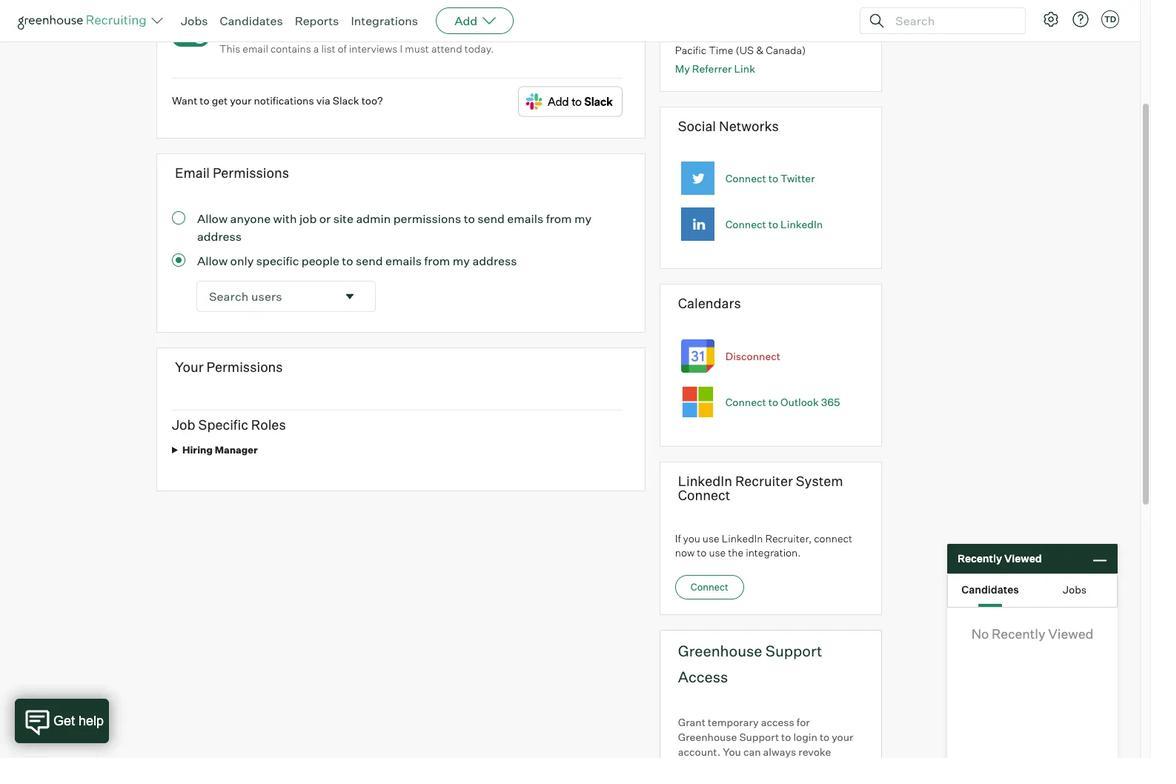 Task type: locate. For each thing, give the bounding box(es) containing it.
connect for outlook
[[726, 396, 767, 409]]

permissions
[[213, 165, 289, 181], [207, 359, 283, 375]]

0 horizontal spatial send
[[356, 253, 383, 268]]

2 greenhouse from the top
[[679, 731, 738, 744]]

use
[[703, 532, 720, 545], [709, 547, 726, 560]]

1 greenhouse from the top
[[679, 642, 763, 661]]

0 horizontal spatial viewed
[[1005, 553, 1043, 565]]

0 vertical spatial emails
[[508, 211, 544, 226]]

0 vertical spatial jobs
[[181, 13, 208, 28]]

linkedin down twitter
[[781, 218, 823, 231]]

1 vertical spatial from
[[425, 253, 450, 268]]

connect
[[726, 172, 767, 185], [726, 218, 767, 231], [726, 396, 767, 409], [679, 488, 731, 504], [691, 581, 729, 593]]

permissions
[[394, 211, 461, 226]]

address
[[197, 229, 242, 244], [473, 253, 517, 268]]

1 vertical spatial your
[[832, 731, 854, 744]]

to right people
[[342, 253, 353, 268]]

connect up you
[[679, 488, 731, 504]]

viewed
[[1005, 553, 1043, 565], [1049, 626, 1094, 642]]

integration.
[[746, 547, 801, 560]]

today.
[[465, 42, 494, 55]]

linkedin inside linkedin recruiter system connect
[[679, 473, 733, 489]]

greenhouse inside grant temporary access for greenhouse support to login to your account. you can always revo
[[679, 731, 738, 744]]

0 vertical spatial candidates
[[220, 13, 283, 28]]

permissions for email permissions
[[213, 165, 289, 181]]

recently
[[958, 553, 1003, 565], [993, 626, 1046, 642]]

tab list containing candidates
[[949, 575, 1118, 607]]

0 vertical spatial greenhouse
[[679, 642, 763, 661]]

0 vertical spatial viewed
[[1005, 553, 1043, 565]]

to down connect to twitter link
[[769, 218, 779, 231]]

email down interview
[[243, 42, 268, 55]]

recruiter,
[[766, 532, 812, 545]]

from
[[546, 211, 572, 226], [425, 253, 450, 268]]

0 vertical spatial from
[[546, 211, 572, 226]]

candidates up this
[[220, 13, 283, 28]]

roles
[[251, 417, 286, 433]]

manager
[[215, 444, 258, 456]]

address inside the 'allow anyone with job or site admin permissions to send emails from my address'
[[197, 229, 242, 244]]

social
[[679, 118, 717, 134]]

linkedin
[[781, 218, 823, 231], [679, 473, 733, 489], [722, 532, 764, 545]]

connect inside linkedin recruiter system connect
[[679, 488, 731, 504]]

0 horizontal spatial jobs
[[181, 13, 208, 28]]

send inside the 'allow anyone with job or site admin permissions to send emails from my address'
[[478, 211, 505, 226]]

your right get
[[230, 95, 252, 107]]

tab list
[[949, 575, 1118, 607]]

jobs up checkmark icon
[[181, 13, 208, 28]]

notifications
[[254, 95, 314, 107]]

my
[[575, 211, 592, 226], [453, 253, 470, 268]]

my referrer link link
[[676, 62, 756, 75]]

0 horizontal spatial from
[[425, 253, 450, 268]]

to up always
[[782, 731, 792, 744]]

1 horizontal spatial emails
[[508, 211, 544, 226]]

365
[[822, 396, 841, 409]]

0 vertical spatial address
[[197, 229, 242, 244]]

1 vertical spatial allow
[[197, 253, 228, 268]]

list
[[322, 42, 336, 55]]

my
[[676, 62, 690, 75]]

1 vertical spatial emails
[[386, 253, 422, 268]]

a
[[314, 42, 319, 55]]

to inside if you use linkedin recruiter, connect now to use the integration.
[[697, 547, 707, 560]]

integrations
[[351, 13, 418, 28]]

1 vertical spatial permissions
[[207, 359, 283, 375]]

0 horizontal spatial candidates
[[220, 13, 283, 28]]

0 vertical spatial your
[[230, 95, 252, 107]]

add button
[[436, 7, 514, 34]]

linkedin up the at bottom right
[[722, 532, 764, 545]]

1 horizontal spatial viewed
[[1049, 626, 1094, 642]]

0 horizontal spatial email
[[243, 42, 268, 55]]

your right login
[[832, 731, 854, 744]]

None field
[[197, 282, 375, 311]]

candidates down recently viewed
[[962, 583, 1020, 596]]

td button
[[1099, 7, 1123, 31]]

specific
[[198, 417, 248, 433]]

greenhouse up account.
[[679, 731, 738, 744]]

0 vertical spatial send
[[478, 211, 505, 226]]

1 vertical spatial greenhouse
[[679, 731, 738, 744]]

connect down now
[[691, 581, 729, 593]]

jobs link
[[181, 13, 208, 28]]

connect down disconnect link
[[726, 396, 767, 409]]

to left outlook
[[769, 396, 779, 409]]

connect for linkedin
[[726, 218, 767, 231]]

permissions right your
[[207, 359, 283, 375]]

1 vertical spatial my
[[453, 253, 470, 268]]

use right you
[[703, 532, 720, 545]]

contains
[[271, 42, 311, 55]]

0 horizontal spatial your
[[230, 95, 252, 107]]

0 vertical spatial allow
[[197, 211, 228, 226]]

send
[[478, 211, 505, 226], [356, 253, 383, 268]]

1 horizontal spatial my
[[575, 211, 592, 226]]

allow for allow anyone with job or site admin permissions to send emails from my address
[[197, 211, 228, 226]]

2 allow from the top
[[197, 253, 228, 268]]

linkedin recruiter system connect
[[679, 473, 844, 504]]

0 horizontal spatial address
[[197, 229, 242, 244]]

linkedin inside if you use linkedin recruiter, connect now to use the integration.
[[722, 532, 764, 545]]

greenhouse up the access
[[679, 642, 763, 661]]

to left get
[[200, 95, 210, 107]]

to right the permissions on the left top of page
[[464, 211, 475, 226]]

email
[[340, 28, 366, 40], [243, 42, 268, 55]]

1 horizontal spatial address
[[473, 253, 517, 268]]

candidates link
[[220, 13, 283, 28]]

allow left only
[[197, 253, 228, 268]]

time
[[709, 44, 734, 56]]

email up of on the left top of page
[[340, 28, 366, 40]]

connect down connect to twitter link
[[726, 218, 767, 231]]

1 horizontal spatial your
[[832, 731, 854, 744]]

(us
[[736, 44, 754, 56]]

connect to linkedin link
[[726, 218, 823, 231]]

want
[[172, 95, 198, 107]]

permissions up anyone
[[213, 165, 289, 181]]

linkedin left recruiter
[[679, 473, 733, 489]]

0 vertical spatial linkedin
[[781, 218, 823, 231]]

always
[[764, 746, 797, 759]]

configure image
[[1043, 10, 1061, 28]]

2 vertical spatial linkedin
[[722, 532, 764, 545]]

1 horizontal spatial email
[[340, 28, 366, 40]]

your permissions
[[175, 359, 283, 375]]

recruiter
[[736, 473, 794, 489]]

interview
[[246, 28, 291, 40]]

your
[[230, 95, 252, 107], [832, 731, 854, 744]]

1 vertical spatial support
[[740, 731, 780, 744]]

i
[[400, 42, 403, 55]]

allow inside the 'allow anyone with job or site admin permissions to send emails from my address'
[[197, 211, 228, 226]]

1 allow from the top
[[197, 211, 228, 226]]

site
[[334, 211, 354, 226]]

1 vertical spatial jobs
[[1064, 583, 1087, 596]]

support up can
[[740, 731, 780, 744]]

1 horizontal spatial candidates
[[962, 583, 1020, 596]]

0 vertical spatial permissions
[[213, 165, 289, 181]]

emails
[[508, 211, 544, 226], [386, 253, 422, 268]]

0 horizontal spatial emails
[[386, 253, 422, 268]]

1 horizontal spatial send
[[478, 211, 505, 226]]

twitter
[[781, 172, 816, 185]]

you
[[723, 746, 742, 759]]

support up "for"
[[766, 642, 823, 661]]

checkmark image
[[179, 32, 190, 42]]

1 vertical spatial candidates
[[962, 583, 1020, 596]]

reports link
[[295, 13, 339, 28]]

allow left anyone
[[197, 211, 228, 226]]

1 vertical spatial viewed
[[1049, 626, 1094, 642]]

1 vertical spatial send
[[356, 253, 383, 268]]

send right the permissions on the left top of page
[[478, 211, 505, 226]]

jobs up no recently viewed
[[1064, 583, 1087, 596]]

btn add to slack image
[[518, 86, 623, 118]]

to
[[200, 95, 210, 107], [769, 172, 779, 185], [464, 211, 475, 226], [769, 218, 779, 231], [342, 253, 353, 268], [769, 396, 779, 409], [697, 547, 707, 560], [782, 731, 792, 744], [820, 731, 830, 744]]

use left the at bottom right
[[709, 547, 726, 560]]

0 vertical spatial support
[[766, 642, 823, 661]]

english pacific time (us & canada) my referrer link
[[676, 29, 806, 75]]

td button
[[1102, 10, 1120, 28]]

1 horizontal spatial from
[[546, 211, 572, 226]]

to right now
[[697, 547, 707, 560]]

want to get your notifications via slack too?
[[172, 95, 383, 107]]

1 vertical spatial linkedin
[[679, 473, 733, 489]]

connect left twitter
[[726, 172, 767, 185]]

from inside the 'allow anyone with job or site admin permissions to send emails from my address'
[[546, 211, 572, 226]]

0 vertical spatial my
[[575, 211, 592, 226]]

send up toggle flyout icon
[[356, 253, 383, 268]]

connect to outlook 365 link
[[726, 396, 841, 409]]



Task type: describe. For each thing, give the bounding box(es) containing it.
anyone
[[230, 211, 271, 226]]

no
[[972, 626, 990, 642]]

grant
[[679, 716, 706, 729]]

system
[[796, 473, 844, 489]]

only
[[230, 253, 254, 268]]

1 horizontal spatial jobs
[[1064, 583, 1087, 596]]

to left twitter
[[769, 172, 779, 185]]

pacific
[[676, 44, 707, 56]]

can
[[744, 746, 761, 759]]

reports
[[295, 13, 339, 28]]

greenhouse recruiting image
[[18, 12, 151, 30]]

my inside the 'allow anyone with job or site admin permissions to send emails from my address'
[[575, 211, 592, 226]]

connect to linkedin
[[726, 218, 823, 231]]

attend
[[432, 42, 463, 55]]

social networks
[[679, 118, 779, 134]]

to right login
[[820, 731, 830, 744]]

your
[[175, 359, 204, 375]]

must
[[405, 42, 429, 55]]

calendars
[[679, 295, 742, 312]]

Search text field
[[892, 10, 1012, 32]]

&
[[757, 44, 764, 56]]

permissions for your permissions
[[207, 359, 283, 375]]

link
[[735, 62, 756, 75]]

login
[[794, 731, 818, 744]]

allow anyone with job or site admin permissions to send emails from my address
[[197, 211, 592, 244]]

account.
[[679, 746, 721, 759]]

temporary
[[708, 716, 759, 729]]

too?
[[362, 95, 383, 107]]

connect to twitter link
[[726, 172, 816, 185]]

your inside grant temporary access for greenhouse support to login to your account. you can always revo
[[832, 731, 854, 744]]

to inside the 'allow anyone with job or site admin permissions to send emails from my address'
[[464, 211, 475, 226]]

greenhouse support access
[[679, 642, 823, 687]]

get
[[212, 95, 228, 107]]

1 vertical spatial use
[[709, 547, 726, 560]]

disconnect
[[726, 350, 781, 363]]

access
[[762, 716, 795, 729]]

this
[[219, 42, 240, 55]]

if
[[676, 532, 681, 545]]

you
[[684, 532, 701, 545]]

add
[[455, 13, 478, 28]]

disconnect link
[[726, 350, 781, 363]]

integrations link
[[351, 13, 418, 28]]

0 vertical spatial use
[[703, 532, 720, 545]]

allow for allow only specific people to send emails from my address
[[197, 253, 228, 268]]

if you use linkedin recruiter, connect now to use the integration.
[[676, 532, 853, 560]]

0 vertical spatial email
[[340, 28, 366, 40]]

connect link
[[676, 575, 745, 600]]

greenhouse inside "greenhouse support access"
[[679, 642, 763, 661]]

the
[[729, 547, 744, 560]]

with
[[273, 211, 297, 226]]

recently viewed
[[958, 553, 1043, 565]]

allow only specific people to send emails from my address
[[197, 253, 517, 268]]

specific
[[256, 253, 299, 268]]

daily interview reminder email this email contains a list of interviews i must attend today.
[[219, 28, 494, 55]]

hiring
[[182, 444, 213, 456]]

grant temporary access for greenhouse support to login to your account. you can always revo
[[679, 716, 854, 759]]

networks
[[719, 118, 779, 134]]

1 vertical spatial email
[[243, 42, 268, 55]]

Search users text field
[[197, 282, 337, 311]]

or
[[319, 211, 331, 226]]

outlook
[[781, 396, 820, 409]]

access
[[679, 668, 729, 687]]

btn-add-to-slack link
[[518, 86, 623, 120]]

candidates inside tab list
[[962, 583, 1020, 596]]

0 horizontal spatial my
[[453, 253, 470, 268]]

canada)
[[766, 44, 806, 56]]

support inside grant temporary access for greenhouse support to login to your account. you can always revo
[[740, 731, 780, 744]]

0 vertical spatial recently
[[958, 553, 1003, 565]]

no recently viewed
[[972, 626, 1094, 642]]

connect inside connect link
[[691, 581, 729, 593]]

people
[[302, 253, 340, 268]]

interviews
[[349, 42, 398, 55]]

referrer
[[693, 62, 732, 75]]

job specific roles
[[172, 417, 286, 433]]

connect to outlook 365
[[726, 396, 841, 409]]

job
[[300, 211, 317, 226]]

for
[[797, 716, 811, 729]]

via
[[316, 95, 331, 107]]

support inside "greenhouse support access"
[[766, 642, 823, 661]]

hiring manager
[[182, 444, 258, 456]]

english
[[676, 29, 711, 42]]

email permissions
[[175, 165, 289, 181]]

admin
[[356, 211, 391, 226]]

1 vertical spatial address
[[473, 253, 517, 268]]

connect for twitter
[[726, 172, 767, 185]]

now
[[676, 547, 695, 560]]

slack
[[333, 95, 359, 107]]

email
[[175, 165, 210, 181]]

reminder
[[293, 28, 338, 40]]

connect
[[815, 532, 853, 545]]

td
[[1105, 14, 1117, 24]]

emails inside the 'allow anyone with job or site admin permissions to send emails from my address'
[[508, 211, 544, 226]]

toggle flyout image
[[343, 289, 357, 304]]

connect to twitter
[[726, 172, 816, 185]]

1 vertical spatial recently
[[993, 626, 1046, 642]]



Task type: vqa. For each thing, say whether or not it's contained in the screenshot.
-
no



